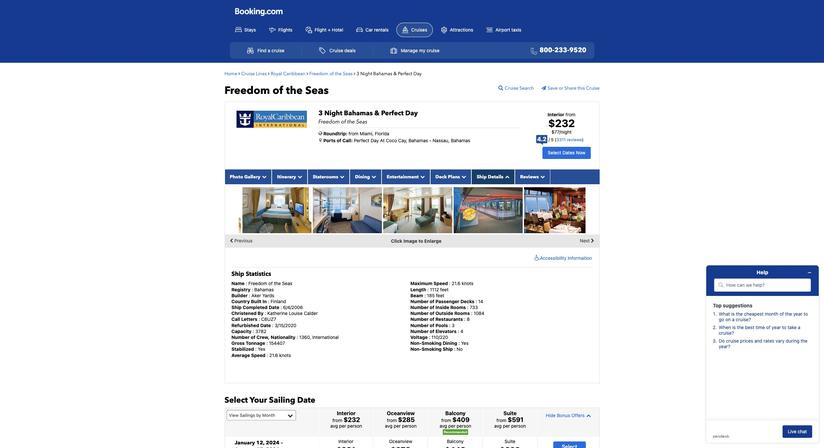 Task type: locate. For each thing, give the bounding box(es) containing it.
select for select          dates now
[[548, 150, 561, 156]]

ship down country
[[231, 305, 242, 311]]

angle right image right the lines
[[268, 71, 270, 76]]

1 horizontal spatial knots
[[462, 281, 473, 287]]

0 vertical spatial oceanview
[[387, 411, 415, 417]]

day
[[413, 71, 422, 77], [405, 109, 418, 118], [371, 138, 379, 143]]

ship details
[[477, 174, 503, 180]]

angle right image for cruise lines
[[268, 71, 270, 76]]

speed
[[434, 281, 448, 287], [251, 353, 265, 358]]

ship inside dropdown button
[[477, 174, 487, 180]]

angle right image right caribbean
[[307, 71, 308, 76]]

chevron down image inside reviews dropdown button
[[539, 175, 545, 179]]

perfect up florida
[[381, 109, 404, 118]]

1 angle right image from the left
[[239, 71, 240, 76]]

coco
[[386, 138, 397, 143]]

4 per from the left
[[503, 424, 510, 429]]

1 horizontal spatial 21.6
[[452, 281, 460, 287]]

cruise right this
[[586, 85, 600, 91]]

3782
[[255, 329, 266, 335]]

21.6 inside maximum speed : 21.6 knots length : 1112 feet beam : 185 feet number of passenger decks : 14 number of inside rooms : 733 number of outside rooms : 1084 number of restaurants : 8 number of pools : 3 number of elevators : 4 voltage : 110/220 non-smoking dining : yes non-smoking ship : no
[[452, 281, 460, 287]]

0 horizontal spatial knots
[[279, 353, 291, 358]]

2 per from the left
[[394, 424, 401, 429]]

14
[[478, 299, 483, 305]]

car rentals link
[[351, 23, 394, 37]]

bahamas inside ship statistics name : freedom of the seas registry : bahamas builder : aker yards country built in : finland ship completed date : 6/4/2006 christened by : katherine louise calder call letters : c6uz7 refurbished date : 3/15/2020 capacity : 3782 number of crew, nationality : 1360, international gross tonnage : 154407 stabilized : yes average speed : 21.6 knots
[[254, 287, 274, 293]]

cruise right my on the right top of the page
[[427, 48, 440, 53]]

balcony up recommended image
[[445, 411, 466, 417]]

per inside interior from $232 avg per person
[[339, 424, 346, 429]]

night inside 3 night bahamas & perfect day freedom of the seas
[[324, 109, 342, 118]]

save or share this cruise
[[548, 85, 600, 91]]

per inside suite from $591 avg per person
[[503, 424, 510, 429]]

3 chevron down image from the left
[[539, 175, 545, 179]]

of left 'pools'
[[430, 323, 434, 329]]

0 vertical spatial yes
[[461, 341, 469, 346]]

0 horizontal spatial &
[[374, 109, 380, 118]]

interior for interior from $232 avg per person
[[337, 411, 356, 417]]

royal caribbean image
[[236, 111, 307, 128]]

/ left the 5
[[549, 137, 550, 142]]

& down travel menu navigation
[[394, 71, 397, 77]]

rooms up "8"
[[454, 311, 470, 317]]

3 down restaurants
[[452, 323, 455, 329]]

0 horizontal spatial night
[[324, 109, 342, 118]]

1 horizontal spatial night
[[360, 71, 372, 77]]

chevron down image left itinerary
[[260, 175, 267, 179]]

1 vertical spatial freedom of the seas
[[225, 83, 329, 98]]

knots down 154407
[[279, 353, 291, 358]]

person inside suite from $591 avg per person
[[511, 424, 526, 429]]

chevron down image inside 'photo gallery' dropdown button
[[260, 175, 267, 179]]

interior
[[337, 411, 356, 417], [338, 439, 354, 445]]

day inside 3 night bahamas & perfect day freedom of the seas
[[405, 109, 418, 118]]

balcony image
[[313, 187, 382, 233]]

3 night bahamas & perfect day freedom of the seas
[[318, 109, 418, 126]]

0 vertical spatial day
[[413, 71, 422, 77]]

cruise for cruise deals
[[330, 48, 343, 53]]

globe image
[[318, 131, 322, 136]]

2 avg from the left
[[385, 424, 393, 429]]

of left restaurants
[[430, 317, 434, 323]]

balcony down recommended image
[[447, 439, 464, 445]]

1 horizontal spatial &
[[394, 71, 397, 77]]

johnny rockets image
[[454, 187, 523, 233]]

chevron down image right the deck
[[460, 175, 466, 179]]

0 vertical spatial smoking
[[422, 341, 442, 346]]

3 avg from the left
[[440, 424, 447, 429]]

0 vertical spatial select
[[548, 150, 561, 156]]

the up roundtrip: from miami, florida on the top left
[[347, 118, 355, 126]]

seas inside 3 night bahamas & perfect day freedom of the seas
[[356, 118, 367, 126]]

chevron down image inside staterooms dropdown button
[[338, 175, 345, 179]]

1084
[[474, 311, 484, 317]]

1 horizontal spatial select
[[548, 150, 561, 156]]

1 vertical spatial non-
[[410, 347, 422, 352]]

oceanview for oceanview
[[389, 439, 412, 445]]

oceanview for oceanview from $285 avg per person
[[387, 411, 415, 417]]

0 vertical spatial night
[[360, 71, 372, 77]]

0 horizontal spatial 21.6
[[269, 353, 278, 358]]

2 cruise from the left
[[427, 48, 440, 53]]

speed up the 1112
[[434, 281, 448, 287]]

maximum
[[410, 281, 432, 287]]

0 vertical spatial perfect
[[398, 71, 412, 77]]

dining button
[[350, 170, 382, 184]]

1 chevron down image from the left
[[260, 175, 267, 179]]

ship left details
[[477, 174, 487, 180]]

2 vertical spatial perfect
[[354, 138, 369, 143]]

cruise right a
[[272, 48, 284, 53]]

entertainment button
[[382, 170, 430, 184]]

person inside balcony from $409 avg per person
[[457, 424, 471, 429]]

bahamas inside 3 night bahamas & perfect day freedom of the seas
[[344, 109, 373, 118]]

0 horizontal spatial cruise
[[272, 48, 284, 53]]

$232 inside interior from $232 avg per person
[[344, 417, 360, 424]]

home link
[[225, 71, 237, 77]]

0 vertical spatial /
[[559, 129, 561, 135]]

21.6 up passenger
[[452, 281, 460, 287]]

chevron down image left the deck
[[419, 175, 425, 179]]

freedom right caribbean
[[309, 71, 328, 77]]

seas down freedom of the seas "link"
[[305, 83, 329, 98]]

1 per from the left
[[339, 424, 346, 429]]

/ inside 4.2 / 5 ( 3311 reviews )
[[549, 137, 550, 142]]

restaurants
[[436, 317, 463, 323]]

1 vertical spatial yes
[[258, 347, 265, 352]]

0 horizontal spatial dining
[[355, 174, 370, 180]]

from inside interior from $232 $77 / night
[[566, 112, 576, 117]]

balcony for balcony from $409 avg per person
[[445, 411, 466, 417]]

avg inside oceanview from $285 avg per person
[[385, 424, 393, 429]]

3 night bahamas & perfect day
[[357, 71, 422, 77]]

seas
[[343, 71, 353, 77], [305, 83, 329, 98], [356, 118, 367, 126], [282, 281, 292, 287]]

0 vertical spatial 3
[[357, 71, 359, 77]]

avg for $409
[[440, 424, 447, 429]]

non-
[[410, 341, 422, 346], [410, 347, 422, 352]]

per for $409
[[448, 424, 455, 429]]

chevron down image inside the itinerary dropdown button
[[296, 175, 302, 179]]

cruise
[[330, 48, 343, 53], [241, 71, 255, 77], [505, 85, 518, 91], [586, 85, 600, 91]]

2 chevron down image from the left
[[370, 175, 376, 179]]

1 vertical spatial knots
[[279, 353, 291, 358]]

deck plans
[[436, 174, 460, 180]]

dining inside dropdown button
[[355, 174, 370, 180]]

0 horizontal spatial angle right image
[[239, 71, 240, 76]]

accessibility information link
[[533, 255, 592, 262]]

freedom of the seas down royal
[[225, 83, 329, 98]]

date down c6uz7
[[260, 323, 271, 329]]

1 vertical spatial oceanview
[[389, 439, 412, 445]]

5
[[551, 137, 554, 142]]

0 horizontal spatial /
[[549, 137, 550, 142]]

2 angle right image from the left
[[354, 71, 355, 76]]

$232
[[548, 117, 575, 130], [344, 417, 360, 424]]

sailings
[[240, 413, 255, 418]]

1 vertical spatial $232
[[344, 417, 360, 424]]

0 vertical spatial rooms
[[450, 305, 466, 311]]

1 horizontal spatial angle right image
[[268, 71, 270, 76]]

of
[[330, 71, 334, 77], [273, 83, 283, 98], [341, 118, 346, 126], [337, 138, 341, 143], [268, 281, 273, 287], [430, 299, 434, 305], [430, 305, 434, 311], [430, 311, 434, 317], [430, 317, 434, 323], [430, 323, 434, 329], [430, 329, 434, 335], [251, 335, 255, 341]]

yards
[[262, 293, 274, 299]]

4.2 / 5 ( 3311 reviews )
[[537, 136, 584, 143]]

cruise inside dropdown button
[[427, 48, 440, 53]]

international
[[312, 335, 339, 341]]

1 avg from the left
[[330, 424, 338, 429]]

1 vertical spatial /
[[549, 137, 550, 142]]

avg
[[330, 424, 338, 429], [385, 424, 393, 429], [440, 424, 447, 429], [494, 424, 502, 429]]

of up roundtrip:
[[341, 118, 346, 126]]

oceanview inside oceanview from $285 avg per person
[[387, 411, 415, 417]]

1 vertical spatial perfect
[[381, 109, 404, 118]]

night for 3 night bahamas & perfect day
[[360, 71, 372, 77]]

this
[[578, 85, 585, 91]]

interior for interior
[[338, 439, 354, 445]]

1 horizontal spatial chevron down image
[[338, 175, 345, 179]]

deck
[[436, 174, 447, 180]]

1 horizontal spatial speed
[[434, 281, 448, 287]]

avg inside interior from $232 avg per person
[[330, 424, 338, 429]]

1 horizontal spatial dining
[[443, 341, 457, 346]]

21.6 inside ship statistics name : freedom of the seas registry : bahamas builder : aker yards country built in : finland ship completed date : 6/4/2006 christened by : katherine louise calder call letters : c6uz7 refurbished date : 3/15/2020 capacity : 3782 number of crew, nationality : 1360, international gross tonnage : 154407 stabilized : yes average speed : 21.6 knots
[[269, 353, 278, 358]]

save or share this cruise link
[[542, 85, 600, 91]]

chevron left image
[[230, 236, 233, 246]]

1 vertical spatial suite
[[505, 439, 515, 445]]

knots inside ship statistics name : freedom of the seas registry : bahamas builder : aker yards country built in : finland ship completed date : 6/4/2006 christened by : katherine louise calder call letters : c6uz7 refurbished date : 3/15/2020 capacity : 3782 number of crew, nationality : 1360, international gross tonnage : 154407 stabilized : yes average speed : 21.6 knots
[[279, 353, 291, 358]]

of up tonnage
[[251, 335, 255, 341]]

)
[[582, 137, 584, 142]]

feet right the 1112
[[440, 287, 449, 293]]

1 chevron down image from the left
[[296, 175, 302, 179]]

freedom up roundtrip:
[[318, 118, 340, 126]]

select down the '(' on the top of the page
[[548, 150, 561, 156]]

&
[[394, 71, 397, 77], [374, 109, 380, 118]]

1 horizontal spatial cruise
[[427, 48, 440, 53]]

day up cay,
[[405, 109, 418, 118]]

cruise for find a cruise
[[272, 48, 284, 53]]

per inside oceanview from $285 avg per person
[[394, 424, 401, 429]]

katherine
[[267, 311, 288, 317]]

oceanview image
[[242, 187, 311, 233]]

the up 'yards'
[[274, 281, 281, 287]]

of up 'yards'
[[268, 281, 273, 287]]

1 person from the left
[[347, 424, 362, 429]]

–
[[281, 440, 283, 447]]

yes down tonnage
[[258, 347, 265, 352]]

balcony
[[445, 411, 466, 417], [447, 439, 464, 445]]

day for 3 night bahamas & perfect day freedom of the seas
[[405, 109, 418, 118]]

interior image
[[172, 187, 241, 233]]

chevron down image inside the 'dining' dropdown button
[[370, 175, 376, 179]]

day left at
[[371, 138, 379, 143]]

•
[[429, 138, 431, 143]]

3
[[357, 71, 359, 77], [318, 109, 323, 118], [452, 323, 455, 329]]

cruise left deals
[[330, 48, 343, 53]]

balcony inside balcony from $409 avg per person
[[445, 411, 466, 417]]

aker
[[251, 293, 261, 299]]

avg inside suite from $591 avg per person
[[494, 424, 502, 429]]

1 horizontal spatial angle right image
[[354, 71, 355, 76]]

1 vertical spatial dining
[[443, 341, 457, 346]]

avg for $591
[[494, 424, 502, 429]]

1 vertical spatial speed
[[251, 353, 265, 358]]

from inside interior from $232 avg per person
[[332, 418, 342, 424]]

refurbished
[[231, 323, 259, 329]]

0 vertical spatial suite
[[503, 411, 517, 417]]

seas up finland at the bottom left of the page
[[282, 281, 292, 287]]

cruise deals
[[330, 48, 356, 53]]

4 person from the left
[[511, 424, 526, 429]]

1 vertical spatial 3
[[318, 109, 323, 118]]

from for roundtrip: from miami, florida
[[349, 131, 358, 136]]

0 vertical spatial interior
[[337, 411, 356, 417]]

country
[[231, 299, 250, 305]]

ship left no
[[443, 347, 453, 352]]

chevron down image for dining
[[370, 175, 376, 179]]

$232 inside interior from $232 $77 / night
[[548, 117, 575, 130]]

builder
[[231, 293, 248, 299]]

suite inside suite from $591 avg per person
[[503, 411, 517, 417]]

from for interior from $232 avg per person
[[332, 418, 342, 424]]

date right sailing
[[297, 395, 315, 406]]

cruise
[[272, 48, 284, 53], [427, 48, 440, 53]]

0 vertical spatial knots
[[462, 281, 473, 287]]

cruises link
[[396, 23, 433, 37]]

angle right image right "home"
[[239, 71, 240, 76]]

& inside 3 night bahamas & perfect day freedom of the seas
[[374, 109, 380, 118]]

miami,
[[360, 131, 374, 136]]

4 chevron down image from the left
[[460, 175, 466, 179]]

2 vertical spatial 3
[[452, 323, 455, 329]]

0 horizontal spatial yes
[[258, 347, 265, 352]]

rooms down decks
[[450, 305, 466, 311]]

chevron down image inside entertainment dropdown button
[[419, 175, 425, 179]]

stays link
[[230, 23, 261, 37]]

cruise deals link
[[312, 44, 363, 57]]

per inside balcony from $409 avg per person
[[448, 424, 455, 429]]

2024
[[266, 440, 279, 447]]

0 vertical spatial dining
[[355, 174, 370, 180]]

freedom of the seas down cruise deals link
[[309, 71, 353, 77]]

day for 3 night bahamas & perfect day
[[413, 71, 422, 77]]

previous
[[233, 238, 253, 244]]

feet down the 1112
[[436, 293, 444, 299]]

person
[[347, 424, 362, 429], [402, 424, 417, 429], [457, 424, 471, 429], [511, 424, 526, 429]]

0 horizontal spatial $232
[[344, 417, 360, 424]]

perfect down miami,
[[354, 138, 369, 143]]

1 cruise from the left
[[272, 48, 284, 53]]

from inside oceanview from $285 avg per person
[[387, 418, 397, 424]]

2 chevron down image from the left
[[338, 175, 345, 179]]

airport taxis
[[496, 27, 521, 32]]

person inside interior from $232 avg per person
[[347, 424, 362, 429]]

& for 3 night bahamas & perfect day freedom of the seas
[[374, 109, 380, 118]]

$409
[[452, 417, 470, 424]]

chevron down image
[[296, 175, 302, 179], [338, 175, 345, 179], [539, 175, 545, 179]]

1 horizontal spatial /
[[559, 129, 561, 135]]

1 vertical spatial balcony
[[447, 439, 464, 445]]

flight
[[315, 27, 327, 32]]

of inside 3 night bahamas & perfect day freedom of the seas
[[341, 118, 346, 126]]

knots up decks
[[462, 281, 473, 287]]

3 for 3 night bahamas & perfect day
[[357, 71, 359, 77]]

0 vertical spatial balcony
[[445, 411, 466, 417]]

1 vertical spatial 21.6
[[269, 353, 278, 358]]

1 vertical spatial day
[[405, 109, 418, 118]]

(
[[555, 137, 556, 142]]

cruise left the lines
[[241, 71, 255, 77]]

rooms
[[450, 305, 466, 311], [454, 311, 470, 317]]

knots inside maximum speed : 21.6 knots length : 1112 feet beam : 185 feet number of passenger decks : 14 number of inside rooms : 733 number of outside rooms : 1084 number of restaurants : 8 number of pools : 3 number of elevators : 4 voltage : 110/220 non-smoking dining : yes non-smoking ship : no
[[462, 281, 473, 287]]

perfect down manage
[[398, 71, 412, 77]]

select          dates now link
[[543, 147, 591, 159]]

from inside balcony from $409 avg per person
[[441, 418, 451, 424]]

1 vertical spatial smoking
[[422, 347, 442, 352]]

perfect inside 3 night bahamas & perfect day freedom of the seas
[[381, 109, 404, 118]]

1 vertical spatial feet
[[436, 293, 444, 299]]

ports
[[323, 138, 336, 143]]

& up florida
[[374, 109, 380, 118]]

manage my cruise button
[[383, 44, 447, 57]]

1 horizontal spatial 3
[[357, 71, 359, 77]]

0 horizontal spatial chevron down image
[[296, 175, 302, 179]]

cruise for cruise lines
[[241, 71, 255, 77]]

3 right freedom of the seas "link"
[[357, 71, 359, 77]]

4 avg from the left
[[494, 424, 502, 429]]

angle right image
[[307, 71, 308, 76], [354, 71, 355, 76]]

speed down tonnage
[[251, 353, 265, 358]]

2 horizontal spatial 3
[[452, 323, 455, 329]]

0 horizontal spatial speed
[[251, 353, 265, 358]]

chevron down image left the entertainment
[[370, 175, 376, 179]]

select up view
[[225, 395, 248, 406]]

suite for suite from $591 avg per person
[[503, 411, 517, 417]]

number
[[410, 299, 429, 305], [410, 305, 429, 311], [410, 311, 429, 317], [410, 317, 429, 323], [410, 323, 429, 329], [410, 329, 429, 335], [231, 335, 250, 341]]

select for select your sailing date
[[225, 395, 248, 406]]

2 horizontal spatial chevron down image
[[539, 175, 545, 179]]

3 chevron down image from the left
[[419, 175, 425, 179]]

cruise lines link
[[241, 71, 267, 77]]

1 vertical spatial select
[[225, 395, 248, 406]]

3 per from the left
[[448, 424, 455, 429]]

3311
[[556, 137, 566, 142]]

angle right image for royal caribbean
[[307, 71, 308, 76]]

flights link
[[264, 23, 298, 37]]

0 horizontal spatial 3
[[318, 109, 323, 118]]

chevron down image for staterooms
[[338, 175, 345, 179]]

0 vertical spatial $232
[[548, 117, 575, 130]]

seas up miami,
[[356, 118, 367, 126]]

interior inside interior from $232 avg per person
[[337, 411, 356, 417]]

feet
[[440, 287, 449, 293], [436, 293, 444, 299]]

chevron up image
[[585, 414, 591, 418]]

0 vertical spatial non-
[[410, 341, 422, 346]]

/ up 4.2 / 5 ( 3311 reviews )
[[559, 129, 561, 135]]

freedom down statistics
[[248, 281, 267, 287]]

1 vertical spatial night
[[324, 109, 342, 118]]

of down roundtrip:
[[337, 138, 341, 143]]

angle right image down deals
[[354, 71, 355, 76]]

date up katherine
[[269, 305, 279, 311]]

day down the manage my cruise dropdown button
[[413, 71, 422, 77]]

yes inside ship statistics name : freedom of the seas registry : bahamas builder : aker yards country built in : finland ship completed date : 6/4/2006 christened by : katherine louise calder call letters : c6uz7 refurbished date : 3/15/2020 capacity : 3782 number of crew, nationality : 1360, international gross tonnage : 154407 stabilized : yes average speed : 21.6 knots
[[258, 347, 265, 352]]

1 horizontal spatial yes
[[461, 341, 469, 346]]

click image to enlarge
[[391, 238, 442, 244]]

the down cruise deals link
[[335, 71, 342, 77]]

0 horizontal spatial angle right image
[[307, 71, 308, 76]]

car
[[366, 27, 373, 32]]

0 horizontal spatial select
[[225, 395, 248, 406]]

2 vertical spatial day
[[371, 138, 379, 143]]

cruise left search
[[505, 85, 518, 91]]

freedom down cruise lines
[[225, 83, 270, 98]]

call
[[231, 317, 240, 323]]

0 vertical spatial speed
[[434, 281, 448, 287]]

cruise inside cruise deals link
[[330, 48, 343, 53]]

chevron down image for photo gallery
[[260, 175, 267, 179]]

in
[[263, 299, 267, 305]]

from for balcony from $409 avg per person
[[441, 418, 451, 424]]

chevron down image
[[260, 175, 267, 179], [370, 175, 376, 179], [419, 175, 425, 179], [460, 175, 466, 179]]

bahamas
[[373, 71, 392, 77], [344, 109, 373, 118], [409, 138, 428, 143], [451, 138, 470, 143], [254, 287, 274, 293]]

select your sailing date
[[225, 395, 315, 406]]

perfect for 3 night bahamas & perfect day freedom of the seas
[[381, 109, 404, 118]]

1 horizontal spatial $232
[[548, 117, 575, 130]]

avg inside balcony from $409 avg per person
[[440, 424, 447, 429]]

passenger
[[436, 299, 459, 305]]

2 angle right image from the left
[[268, 71, 270, 76]]

1 angle right image from the left
[[307, 71, 308, 76]]

speed inside ship statistics name : freedom of the seas registry : bahamas builder : aker yards country built in : finland ship completed date : 6/4/2006 christened by : katherine louise calder call letters : c6uz7 refurbished date : 3/15/2020 capacity : 3782 number of crew, nationality : 1360, international gross tonnage : 154407 stabilized : yes average speed : 21.6 knots
[[251, 353, 265, 358]]

paper plane image
[[542, 86, 548, 90]]

6/4/2006
[[283, 305, 303, 311]]

3 person from the left
[[457, 424, 471, 429]]

per for $285
[[394, 424, 401, 429]]

0 vertical spatial &
[[394, 71, 397, 77]]

0 vertical spatial 21.6
[[452, 281, 460, 287]]

home
[[225, 71, 237, 77]]

chevron down image inside deck plans dropdown button
[[460, 175, 466, 179]]

3 up globe icon
[[318, 109, 323, 118]]

person inside oceanview from $285 avg per person
[[402, 424, 417, 429]]

avg for $285
[[385, 424, 393, 429]]

by
[[258, 311, 263, 317]]

yes up no
[[461, 341, 469, 346]]

2 person from the left
[[402, 424, 417, 429]]

0 vertical spatial feet
[[440, 287, 449, 293]]

21.6 down 154407
[[269, 353, 278, 358]]

angle right image
[[239, 71, 240, 76], [268, 71, 270, 76]]

roundtrip:
[[323, 131, 347, 136]]

3 inside 3 night bahamas & perfect day freedom of the seas
[[318, 109, 323, 118]]

1 vertical spatial &
[[374, 109, 380, 118]]

gallery
[[244, 174, 260, 180]]

1 vertical spatial interior
[[338, 439, 354, 445]]

from inside suite from $591 avg per person
[[497, 418, 506, 424]]

perfect for 3 night bahamas & perfect day
[[398, 71, 412, 77]]



Task type: describe. For each thing, give the bounding box(es) containing it.
angle right image for freedom of the seas
[[354, 71, 355, 76]]

find a cruise link
[[240, 44, 292, 57]]

entertainment
[[387, 174, 419, 180]]

maximum speed : 21.6 knots length : 1112 feet beam : 185 feet number of passenger decks : 14 number of inside rooms : 733 number of outside rooms : 1084 number of restaurants : 8 number of pools : 3 number of elevators : 4 voltage : 110/220 non-smoking dining : yes non-smoking ship : no
[[410, 281, 484, 352]]

8
[[467, 317, 470, 323]]

from for suite from $591 avg per person
[[497, 418, 506, 424]]

& for 3 night bahamas & perfect day
[[394, 71, 397, 77]]

attractions link
[[435, 23, 478, 37]]

seas down deals
[[343, 71, 353, 77]]

image
[[403, 238, 417, 244]]

chevron up image
[[503, 175, 510, 179]]

my
[[419, 48, 425, 53]]

the down caribbean
[[286, 83, 303, 98]]

stabilized
[[231, 347, 254, 352]]

month
[[262, 413, 275, 418]]

your
[[250, 395, 267, 406]]

balcony from $409 avg per person
[[440, 411, 471, 429]]

$232 for interior from $232 avg per person
[[344, 417, 360, 424]]

christened
[[231, 311, 257, 317]]

view sailings by month
[[229, 413, 275, 418]]

per for $591
[[503, 424, 510, 429]]

deck plans button
[[430, 170, 471, 184]]

of down cruise deals link
[[330, 71, 334, 77]]

florida
[[375, 131, 389, 136]]

roundtrip: from miami, florida
[[323, 131, 389, 136]]

800-
[[540, 46, 555, 55]]

nassau,
[[433, 138, 450, 143]]

interior
[[548, 112, 564, 117]]

185
[[427, 293, 435, 299]]

bonus
[[557, 413, 570, 419]]

angle right image for home
[[239, 71, 240, 76]]

1 smoking from the top
[[422, 341, 442, 346]]

$285
[[398, 417, 415, 424]]

chevron down image for itinerary
[[296, 175, 302, 179]]

suite for suite
[[505, 439, 515, 445]]

chevron down image for entertainment
[[419, 175, 425, 179]]

of left inside
[[430, 305, 434, 311]]

of left the outside
[[430, 311, 434, 317]]

save
[[548, 85, 558, 91]]

800-233-9520
[[540, 46, 586, 55]]

night for 3 night bahamas & perfect day freedom of the seas
[[324, 109, 342, 118]]

oceanview from $285 avg per person
[[385, 411, 417, 429]]

suite image
[[383, 187, 452, 233]]

a
[[268, 48, 270, 53]]

rentals
[[374, 27, 389, 32]]

registry
[[231, 287, 251, 293]]

speed inside maximum speed : 21.6 knots length : 1112 feet beam : 185 feet number of passenger decks : 14 number of inside rooms : 733 number of outside rooms : 1084 number of restaurants : 8 number of pools : 3 number of elevators : 4 voltage : 110/220 non-smoking dining : yes non-smoking ship : no
[[434, 281, 448, 287]]

to
[[419, 238, 423, 244]]

airport taxis link
[[481, 23, 527, 37]]

cruise for manage my cruise
[[427, 48, 440, 53]]

cay,
[[398, 138, 407, 143]]

recommended image
[[443, 430, 468, 436]]

3 for 3 night bahamas & perfect day freedom of the seas
[[318, 109, 323, 118]]

elevators
[[436, 329, 457, 335]]

person for $409
[[457, 424, 471, 429]]

person for $232
[[347, 424, 362, 429]]

hide bonus offers link
[[539, 410, 598, 422]]

find
[[257, 48, 267, 53]]

person for $285
[[402, 424, 417, 429]]

733
[[470, 305, 478, 311]]

the inside 3 night bahamas & perfect day freedom of the seas
[[347, 118, 355, 126]]

seas inside ship statistics name : freedom of the seas registry : bahamas builder : aker yards country built in : finland ship completed date : 6/4/2006 christened by : katherine louise calder call letters : c6uz7 refurbished date : 3/15/2020 capacity : 3782 number of crew, nationality : 1360, international gross tonnage : 154407 stabilized : yes average speed : 21.6 knots
[[282, 281, 292, 287]]

avg for $232
[[330, 424, 338, 429]]

itinerary button
[[272, 170, 308, 184]]

reviews button
[[515, 170, 550, 184]]

ship statistics name : freedom of the seas registry : bahamas builder : aker yards country built in : finland ship completed date : 6/4/2006 christened by : katherine louise calder call letters : c6uz7 refurbished date : 3/15/2020 capacity : 3782 number of crew, nationality : 1360, international gross tonnage : 154407 stabilized : yes average speed : 21.6 knots
[[231, 270, 339, 358]]

3/15/2020
[[275, 323, 296, 329]]

plans
[[448, 174, 460, 180]]

1112
[[430, 287, 439, 293]]

view sailings by month link
[[227, 410, 296, 421]]

from for interior from $232 $77 / night
[[566, 112, 576, 117]]

800-233-9520 link
[[528, 46, 586, 55]]

2 non- from the top
[[410, 347, 422, 352]]

photo
[[230, 174, 243, 180]]

built
[[251, 299, 261, 305]]

$232 for interior from $232 $77 / night
[[548, 117, 575, 130]]

4.2
[[537, 136, 547, 143]]

ship up name
[[231, 270, 244, 279]]

map marker image
[[319, 138, 322, 143]]

information
[[568, 256, 592, 261]]

tonnage
[[246, 341, 265, 346]]

$591
[[508, 417, 524, 424]]

freedom inside ship statistics name : freedom of the seas registry : bahamas builder : aker yards country built in : finland ship completed date : 6/4/2006 christened by : katherine louise calder call letters : c6uz7 refurbished date : 3/15/2020 capacity : 3782 number of crew, nationality : 1360, international gross tonnage : 154407 stabilized : yes average speed : 21.6 knots
[[248, 281, 267, 287]]

ship inside maximum speed : 21.6 knots length : 1112 feet beam : 185 feet number of passenger decks : 14 number of inside rooms : 733 number of outside rooms : 1084 number of restaurants : 8 number of pools : 3 number of elevators : 4 voltage : 110/220 non-smoking dining : yes non-smoking ship : no
[[443, 347, 453, 352]]

cruise search
[[505, 85, 534, 91]]

pools
[[436, 323, 448, 329]]

statistics
[[246, 270, 271, 279]]

nationality
[[271, 335, 295, 341]]

cruises
[[411, 27, 427, 32]]

gross
[[231, 341, 245, 346]]

details
[[488, 174, 503, 180]]

/ inside interior from $232 $77 / night
[[559, 129, 561, 135]]

2 smoking from the top
[[422, 347, 442, 352]]

chops grille image
[[524, 187, 593, 233]]

lines
[[256, 71, 267, 77]]

photo gallery image thumbnails navigation
[[225, 235, 599, 248]]

1 vertical spatial date
[[260, 323, 271, 329]]

the inside ship statistics name : freedom of the seas registry : bahamas builder : aker yards country built in : finland ship completed date : 6/4/2006 christened by : katherine louise calder call letters : c6uz7 refurbished date : 3/15/2020 capacity : 3782 number of crew, nationality : 1360, international gross tonnage : 154407 stabilized : yes average speed : 21.6 knots
[[274, 281, 281, 287]]

sailing
[[269, 395, 295, 406]]

3 inside maximum speed : 21.6 knots length : 1112 feet beam : 185 feet number of passenger decks : 14 number of inside rooms : 733 number of outside rooms : 1084 number of restaurants : 8 number of pools : 3 number of elevators : 4 voltage : 110/220 non-smoking dining : yes non-smoking ship : no
[[452, 323, 455, 329]]

booking.com home image
[[235, 8, 282, 16]]

at
[[380, 138, 385, 143]]

calder
[[304, 311, 318, 317]]

chevron down image for deck plans
[[460, 175, 466, 179]]

of up 110/220
[[430, 329, 434, 335]]

reviews
[[520, 174, 539, 180]]

110/220
[[431, 335, 448, 341]]

taxis
[[511, 27, 521, 32]]

wheelchair image
[[533, 255, 540, 262]]

person for $591
[[511, 424, 526, 429]]

1 non- from the top
[[410, 341, 422, 346]]

balcony for balcony
[[447, 439, 464, 445]]

finland
[[271, 299, 286, 305]]

2 vertical spatial date
[[297, 395, 315, 406]]

louise
[[289, 311, 303, 317]]

yes inside maximum speed : 21.6 knots length : 1112 feet beam : 185 feet number of passenger decks : 14 number of inside rooms : 733 number of outside rooms : 1084 number of restaurants : 8 number of pools : 3 number of elevators : 4 voltage : 110/220 non-smoking dining : yes non-smoking ship : no
[[461, 341, 469, 346]]

3311 reviews link
[[556, 137, 582, 142]]

233-
[[555, 46, 569, 55]]

per for $232
[[339, 424, 346, 429]]

0 vertical spatial date
[[269, 305, 279, 311]]

caribbean
[[283, 71, 305, 77]]

freedom inside 3 night bahamas & perfect day freedom of the seas
[[318, 118, 340, 126]]

hotel
[[332, 27, 343, 32]]

0 vertical spatial freedom of the seas
[[309, 71, 353, 77]]

itinerary
[[277, 174, 296, 180]]

number inside ship statistics name : freedom of the seas registry : bahamas builder : aker yards country built in : finland ship completed date : 6/4/2006 christened by : katherine louise calder call letters : c6uz7 refurbished date : 3/15/2020 capacity : 3782 number of crew, nationality : 1360, international gross tonnage : 154407 stabilized : yes average speed : 21.6 knots
[[231, 335, 250, 341]]

of down the 185
[[430, 299, 434, 305]]

crew,
[[257, 335, 270, 341]]

dining inside maximum speed : 21.6 knots length : 1112 feet beam : 185 feet number of passenger decks : 14 number of inside rooms : 733 number of outside rooms : 1084 number of restaurants : 8 number of pools : 3 number of elevators : 4 voltage : 110/220 non-smoking dining : yes non-smoking ship : no
[[443, 341, 457, 346]]

4
[[460, 329, 463, 335]]

outside
[[436, 311, 453, 317]]

1 vertical spatial rooms
[[454, 311, 470, 317]]

offers
[[571, 413, 585, 419]]

from for oceanview from $285 avg per person
[[387, 418, 397, 424]]

travel menu navigation
[[230, 42, 594, 59]]

reviews
[[567, 137, 582, 142]]

of down royal
[[273, 83, 283, 98]]

manage my cruise
[[401, 48, 440, 53]]

search image
[[498, 85, 505, 90]]

find a cruise
[[257, 48, 284, 53]]

chevron down image for reviews
[[539, 175, 545, 179]]

dates
[[563, 150, 575, 156]]

cruise for cruise search
[[505, 85, 518, 91]]

12,
[[256, 440, 265, 447]]

freedom of the seas main content
[[101, 66, 603, 449]]

night
[[561, 129, 572, 135]]

hide bonus offers
[[546, 413, 585, 419]]

january 12, 2024 –
[[235, 440, 283, 447]]

chevron right image
[[591, 236, 594, 246]]

interior from $232 avg per person
[[330, 411, 362, 429]]



Task type: vqa. For each thing, say whether or not it's contained in the screenshot.


